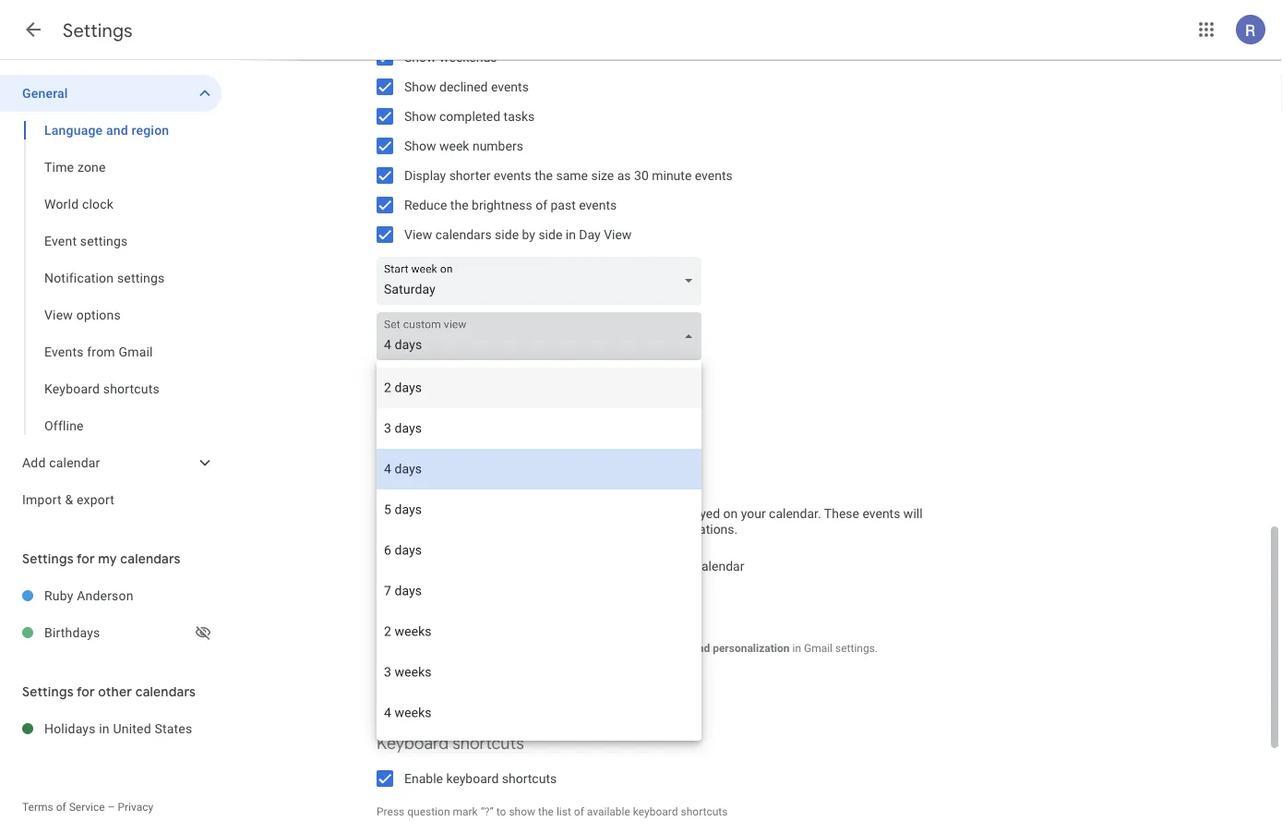 Task type: describe. For each thing, give the bounding box(es) containing it.
same
[[556, 168, 588, 183]]

from for events from gmail gmail can automatically create events that can be displayed on your calendar. these events will help you keep track of things like flights and other reservations.
[[430, 479, 466, 500]]

other inside events from gmail gmail can automatically create events that can be displayed on your calendar. these events will help you keep track of things like flights and other reservations.
[[631, 521, 661, 537]]

show events automatically created by gmail in my calendar
[[405, 558, 745, 574]]

1 horizontal spatial keyboard
[[377, 733, 449, 754]]

language
[[44, 122, 103, 138]]

more
[[409, 654, 436, 668]]

1 vertical spatial by
[[608, 558, 621, 574]]

5 days option
[[377, 490, 702, 530]]

smart
[[615, 641, 645, 654]]

settings for other calendars
[[22, 684, 196, 700]]

available
[[587, 805, 631, 818]]

set custom view list box
[[377, 360, 702, 741]]

1 can from the left
[[414, 506, 434, 521]]

minute
[[652, 168, 692, 183]]

events down size
[[579, 197, 617, 212]]

settings for settings
[[63, 18, 133, 42]]

you inside to get events from gmail, you must also turn on smart features and personalization in gmail settings. learn more
[[505, 641, 523, 654]]

7 days option
[[377, 571, 702, 611]]

1 vertical spatial automatically
[[481, 558, 558, 574]]

to
[[377, 641, 389, 654]]

to get events from gmail, you must also turn on smart features and personalization in gmail settings. learn more
[[377, 641, 878, 668]]

notification settings
[[44, 270, 165, 285]]

show declined events
[[405, 79, 529, 94]]

show for show weekends
[[405, 49, 436, 65]]

enable keyboard shortcuts
[[405, 771, 557, 786]]

group containing language and region
[[0, 112, 222, 444]]

in down reservations.
[[661, 558, 671, 574]]

1 side from the left
[[495, 227, 519, 242]]

gmail inside group
[[119, 344, 153, 359]]

and inside group
[[106, 122, 128, 138]]

tree containing general
[[0, 75, 222, 518]]

anderson
[[77, 588, 134, 603]]

settings.
[[836, 641, 878, 654]]

mark
[[453, 805, 478, 818]]

events left will
[[863, 506, 901, 521]]

privacy link
[[118, 801, 154, 814]]

show weekends
[[405, 49, 497, 65]]

language and region
[[44, 122, 169, 138]]

0 vertical spatial calendars
[[436, 227, 492, 242]]

&
[[65, 492, 73, 507]]

1 vertical spatial the
[[451, 197, 469, 212]]

terms
[[22, 801, 53, 814]]

show for show week numbers
[[405, 138, 436, 153]]

size
[[592, 168, 614, 183]]

1 horizontal spatial my
[[675, 558, 692, 574]]

event settings
[[44, 233, 128, 248]]

events from gmail
[[44, 344, 153, 359]]

and inside to get events from gmail, you must also turn on smart features and personalization in gmail settings. learn more
[[692, 641, 710, 654]]

be
[[649, 506, 663, 521]]

shorter
[[449, 168, 491, 183]]

0 vertical spatial calendar
[[49, 455, 100, 470]]

general tree item
[[0, 75, 222, 112]]

as
[[618, 168, 631, 183]]

personalization
[[713, 641, 790, 654]]

things
[[506, 521, 541, 537]]

1 vertical spatial calendar
[[695, 558, 745, 574]]

display shorter events the same size as 30 minute events
[[405, 168, 733, 183]]

gmail left keep
[[377, 506, 410, 521]]

2 weeks option
[[377, 611, 702, 652]]

calendar.
[[769, 506, 822, 521]]

like
[[544, 521, 564, 537]]

import & export
[[22, 492, 115, 507]]

get
[[392, 641, 408, 654]]

question
[[408, 805, 450, 818]]

1 vertical spatial keyboard
[[633, 805, 678, 818]]

0 vertical spatial by
[[522, 227, 536, 242]]

gmail down be
[[624, 558, 658, 574]]

show for show declined events
[[405, 79, 436, 94]]

2 side from the left
[[539, 227, 563, 242]]

terms of service – privacy
[[22, 801, 154, 814]]

press question mark "?" to show the list of available keyboard shortcuts
[[377, 805, 728, 818]]

"?"
[[481, 805, 494, 818]]

2 vertical spatial the
[[539, 805, 554, 818]]

learn
[[377, 654, 406, 668]]

2 days option
[[377, 368, 702, 408]]

from for events from gmail
[[87, 344, 115, 359]]

settings for settings for my calendars
[[22, 550, 74, 567]]

go back image
[[22, 18, 44, 41]]

offline
[[44, 418, 84, 433]]

holidays in united states link
[[44, 710, 222, 747]]

notification
[[44, 270, 114, 285]]

in inside to get events from gmail, you must also turn on smart features and personalization in gmail settings. learn more
[[793, 641, 802, 654]]

show for show events automatically created by gmail in my calendar
[[405, 558, 436, 574]]

settings for my calendars tree
[[0, 577, 222, 651]]

0 horizontal spatial other
[[98, 684, 132, 700]]

world clock
[[44, 196, 114, 212]]

events up reduce the brightness of past events
[[494, 168, 532, 183]]

week
[[440, 138, 470, 153]]

time zone
[[44, 159, 106, 175]]

events up tasks on the left top
[[491, 79, 529, 94]]

show week numbers
[[405, 138, 524, 153]]

6 days option
[[377, 530, 702, 571]]

keyboard shortcuts inside group
[[44, 381, 160, 396]]

you inside events from gmail gmail can automatically create events that can be displayed on your calendar. these events will help you keep track of things like flights and other reservations.
[[404, 521, 425, 537]]

clock
[[82, 196, 114, 212]]

press
[[377, 805, 405, 818]]



Task type: vqa. For each thing, say whether or not it's contained in the screenshot.
SUPPORT MENU Image
no



Task type: locate. For each thing, give the bounding box(es) containing it.
1 horizontal spatial can
[[624, 506, 645, 521]]

keyboard shortcuts up enable
[[377, 733, 524, 754]]

1 vertical spatial for
[[77, 684, 95, 700]]

1 horizontal spatial calendar
[[695, 558, 745, 574]]

and
[[106, 122, 128, 138], [606, 521, 628, 537], [692, 641, 710, 654]]

0 vertical spatial for
[[77, 550, 95, 567]]

automatically inside events from gmail gmail can automatically create events that can be displayed on your calendar. these events will help you keep track of things like flights and other reservations.
[[438, 506, 515, 521]]

flights
[[567, 521, 603, 537]]

1 horizontal spatial keyboard shortcuts
[[377, 733, 524, 754]]

enable
[[405, 771, 443, 786]]

0 horizontal spatial by
[[522, 227, 536, 242]]

and left the region
[[106, 122, 128, 138]]

group
[[0, 112, 222, 444]]

3 show from the top
[[405, 109, 436, 124]]

on left your
[[724, 506, 738, 521]]

0 vertical spatial keyboard
[[447, 771, 499, 786]]

calendar up &
[[49, 455, 100, 470]]

keyboard up mark
[[447, 771, 499, 786]]

zone
[[77, 159, 106, 175]]

settings for notification settings
[[117, 270, 165, 285]]

in left day
[[566, 227, 576, 242]]

reduce
[[405, 197, 447, 212]]

shortcuts
[[103, 381, 160, 396], [453, 733, 524, 754], [502, 771, 557, 786], [681, 805, 728, 818]]

my
[[98, 550, 117, 567], [675, 558, 692, 574]]

3 days option
[[377, 408, 702, 449]]

1 vertical spatial you
[[505, 641, 523, 654]]

the left same
[[535, 168, 553, 183]]

1 for from the top
[[77, 550, 95, 567]]

reservations.
[[664, 521, 738, 537]]

automatically left create
[[438, 506, 515, 521]]

events down track
[[440, 558, 477, 574]]

time
[[44, 159, 74, 175]]

can left be
[[624, 506, 645, 521]]

calendars for settings for my calendars
[[120, 550, 181, 567]]

day
[[579, 227, 601, 242]]

events inside to get events from gmail, you must also turn on smart features and personalization in gmail settings. learn more
[[410, 641, 443, 654]]

view left options
[[44, 307, 73, 322]]

from inside events from gmail gmail can automatically create events that can be displayed on your calendar. these events will help you keep track of things like flights and other reservations.
[[430, 479, 466, 500]]

None field
[[377, 257, 709, 305], [377, 312, 709, 360], [377, 257, 709, 305], [377, 312, 709, 360]]

terms of service link
[[22, 801, 105, 814]]

will
[[904, 506, 923, 521]]

by
[[522, 227, 536, 242], [608, 558, 621, 574]]

for for other
[[77, 684, 95, 700]]

show left weekends
[[405, 49, 436, 65]]

0 horizontal spatial side
[[495, 227, 519, 242]]

calendars up ruby anderson tree item
[[120, 550, 181, 567]]

1 horizontal spatial keyboard
[[633, 805, 678, 818]]

can
[[414, 506, 434, 521], [624, 506, 645, 521]]

calendar
[[49, 455, 100, 470], [695, 558, 745, 574]]

settings up the notification settings
[[80, 233, 128, 248]]

1 vertical spatial keyboard shortcuts
[[377, 733, 524, 754]]

2 show from the top
[[405, 79, 436, 94]]

tree
[[0, 75, 222, 518]]

show down show weekends
[[405, 79, 436, 94]]

list
[[557, 805, 572, 818]]

0 vertical spatial from
[[87, 344, 115, 359]]

0 vertical spatial on
[[724, 506, 738, 521]]

region
[[132, 122, 169, 138]]

for up ruby anderson
[[77, 550, 95, 567]]

gmail left settings.
[[804, 641, 833, 654]]

1 show from the top
[[405, 49, 436, 65]]

birthdays link
[[44, 614, 192, 651]]

gmail inside to get events from gmail, you must also turn on smart features and personalization in gmail settings. learn more
[[804, 641, 833, 654]]

1 vertical spatial from
[[430, 479, 466, 500]]

keyboard up enable
[[377, 733, 449, 754]]

for up the holidays
[[77, 684, 95, 700]]

on
[[724, 506, 738, 521], [600, 641, 612, 654]]

of right track
[[491, 521, 503, 537]]

show for show completed tasks
[[405, 109, 436, 124]]

1 horizontal spatial on
[[724, 506, 738, 521]]

settings
[[63, 18, 133, 42], [22, 550, 74, 567], [22, 684, 74, 700]]

4 show from the top
[[405, 138, 436, 153]]

reduce the brightness of past events
[[405, 197, 617, 212]]

1 vertical spatial other
[[98, 684, 132, 700]]

1 vertical spatial events
[[377, 479, 426, 500]]

events down view options
[[44, 344, 84, 359]]

my down reservations.
[[675, 558, 692, 574]]

must
[[526, 641, 551, 654]]

learn more link
[[377, 654, 436, 668]]

show left completed on the left
[[405, 109, 436, 124]]

can right help
[[414, 506, 434, 521]]

0 vertical spatial other
[[631, 521, 661, 537]]

settings for settings for other calendars
[[22, 684, 74, 700]]

by right created
[[608, 558, 621, 574]]

events from gmail gmail can automatically create events that can be displayed on your calendar. these events will help you keep track of things like flights and other reservations.
[[377, 479, 923, 537]]

gmail,
[[472, 641, 503, 654]]

0 horizontal spatial you
[[404, 521, 425, 537]]

ruby anderson
[[44, 588, 134, 603]]

and right the features
[[692, 641, 710, 654]]

1 horizontal spatial side
[[539, 227, 563, 242]]

shortcuts inside group
[[103, 381, 160, 396]]

other right that
[[631, 521, 661, 537]]

general
[[22, 85, 68, 101]]

gmail up track
[[470, 479, 514, 500]]

events right the minute
[[695, 168, 733, 183]]

0 vertical spatial settings
[[63, 18, 133, 42]]

calendars up states
[[135, 684, 196, 700]]

events for events from gmail gmail can automatically create events that can be displayed on your calendar. these events will help you keep track of things like flights and other reservations.
[[377, 479, 426, 500]]

gmail down options
[[119, 344, 153, 359]]

0 horizontal spatial events
[[44, 344, 84, 359]]

0 vertical spatial keyboard
[[44, 381, 100, 396]]

4 days option
[[377, 449, 702, 490]]

declined
[[440, 79, 488, 94]]

from down options
[[87, 344, 115, 359]]

1 horizontal spatial events
[[377, 479, 426, 500]]

0 horizontal spatial calendar
[[49, 455, 100, 470]]

view calendars side by side in day view
[[405, 227, 632, 242]]

1 horizontal spatial you
[[505, 641, 523, 654]]

show down keep
[[405, 558, 436, 574]]

keyboard
[[44, 381, 100, 396], [377, 733, 449, 754]]

view down reduce
[[405, 227, 432, 242]]

also
[[554, 641, 574, 654]]

–
[[108, 801, 115, 814]]

to
[[497, 805, 507, 818]]

events up help
[[377, 479, 426, 500]]

0 horizontal spatial can
[[414, 506, 434, 521]]

birthdays tree item
[[0, 614, 222, 651]]

show up display
[[405, 138, 436, 153]]

privacy
[[118, 801, 154, 814]]

track
[[459, 521, 487, 537]]

for for my
[[77, 550, 95, 567]]

your
[[741, 506, 766, 521]]

30
[[635, 168, 649, 183]]

1 vertical spatial settings
[[117, 270, 165, 285]]

settings for event settings
[[80, 233, 128, 248]]

settings for my calendars
[[22, 550, 181, 567]]

settings up options
[[117, 270, 165, 285]]

automatically down things
[[481, 558, 558, 574]]

2 vertical spatial and
[[692, 641, 710, 654]]

0 vertical spatial events
[[44, 344, 84, 359]]

add calendar
[[22, 455, 100, 470]]

completed
[[440, 109, 501, 124]]

1 horizontal spatial by
[[608, 558, 621, 574]]

2 vertical spatial from
[[446, 641, 469, 654]]

holidays
[[44, 721, 96, 736]]

displayed
[[666, 506, 720, 521]]

0 horizontal spatial view
[[44, 307, 73, 322]]

calendar down reservations.
[[695, 558, 745, 574]]

4 weeks option
[[377, 693, 702, 733]]

0 horizontal spatial keyboard
[[44, 381, 100, 396]]

2 can from the left
[[624, 506, 645, 521]]

1 vertical spatial settings
[[22, 550, 74, 567]]

you left the must
[[505, 641, 523, 654]]

on inside to get events from gmail, you must also turn on smart features and personalization in gmail settings. learn more
[[600, 641, 612, 654]]

created
[[561, 558, 605, 574]]

2 vertical spatial calendars
[[135, 684, 196, 700]]

0 horizontal spatial keyboard shortcuts
[[44, 381, 160, 396]]

0 vertical spatial settings
[[80, 233, 128, 248]]

event
[[44, 233, 77, 248]]

view for view calendars side by side in day view
[[405, 227, 432, 242]]

keyboard right available
[[633, 805, 678, 818]]

0 vertical spatial and
[[106, 122, 128, 138]]

side down reduce the brightness of past events
[[495, 227, 519, 242]]

0 horizontal spatial on
[[600, 641, 612, 654]]

birthdays
[[44, 625, 100, 640]]

you right help
[[404, 521, 425, 537]]

create
[[518, 506, 554, 521]]

of right terms
[[56, 801, 66, 814]]

5 show from the top
[[405, 558, 436, 574]]

that
[[599, 506, 621, 521]]

past
[[551, 197, 576, 212]]

events for events from gmail
[[44, 344, 84, 359]]

1 vertical spatial calendars
[[120, 550, 181, 567]]

from left the gmail,
[[446, 641, 469, 654]]

import
[[22, 492, 62, 507]]

the left list
[[539, 805, 554, 818]]

show completed tasks
[[405, 109, 535, 124]]

view options
[[44, 307, 121, 322]]

in left "united"
[[99, 721, 110, 736]]

on inside events from gmail gmail can automatically create events that can be displayed on your calendar. these events will help you keep track of things like flights and other reservations.
[[724, 506, 738, 521]]

weekends
[[440, 49, 497, 65]]

view right day
[[604, 227, 632, 242]]

and inside events from gmail gmail can automatically create events that can be displayed on your calendar. these events will help you keep track of things like flights and other reservations.
[[606, 521, 628, 537]]

in right personalization
[[793, 641, 802, 654]]

1 horizontal spatial and
[[606, 521, 628, 537]]

3 weeks option
[[377, 652, 702, 693]]

on right turn
[[600, 641, 612, 654]]

1 horizontal spatial view
[[405, 227, 432, 242]]

other
[[631, 521, 661, 537], [98, 684, 132, 700]]

view inside group
[[44, 307, 73, 322]]

2 horizontal spatial view
[[604, 227, 632, 242]]

other up holidays in united states
[[98, 684, 132, 700]]

my up anderson
[[98, 550, 117, 567]]

view for view options
[[44, 307, 73, 322]]

features
[[648, 641, 689, 654]]

the down shorter
[[451, 197, 469, 212]]

events
[[491, 79, 529, 94], [494, 168, 532, 183], [695, 168, 733, 183], [579, 197, 617, 212], [558, 506, 595, 521], [863, 506, 901, 521], [440, 558, 477, 574], [410, 641, 443, 654]]

1 horizontal spatial other
[[631, 521, 661, 537]]

from up keep
[[430, 479, 466, 500]]

from inside group
[[87, 344, 115, 359]]

settings up general tree item
[[63, 18, 133, 42]]

side down past
[[539, 227, 563, 242]]

show
[[509, 805, 536, 818]]

settings
[[80, 233, 128, 248], [117, 270, 165, 285]]

holidays in united states tree item
[[0, 710, 222, 747]]

events right get
[[410, 641, 443, 654]]

keyboard shortcuts down "events from gmail" in the top of the page
[[44, 381, 160, 396]]

holidays in united states
[[44, 721, 192, 736]]

settings up ruby at the bottom left of the page
[[22, 550, 74, 567]]

turn
[[577, 641, 597, 654]]

display
[[405, 168, 446, 183]]

events left that
[[558, 506, 595, 521]]

keyboard inside group
[[44, 381, 100, 396]]

0 vertical spatial keyboard shortcuts
[[44, 381, 160, 396]]

by down reduce the brightness of past events
[[522, 227, 536, 242]]

brightness
[[472, 197, 533, 212]]

in inside tree item
[[99, 721, 110, 736]]

tasks
[[504, 109, 535, 124]]

from inside to get events from gmail, you must also turn on smart features and personalization in gmail settings. learn more
[[446, 641, 469, 654]]

settings heading
[[63, 18, 133, 42]]

these
[[825, 506, 860, 521]]

events inside events from gmail gmail can automatically create events that can be displayed on your calendar. these events will help you keep track of things like flights and other reservations.
[[377, 479, 426, 500]]

0 vertical spatial the
[[535, 168, 553, 183]]

1 vertical spatial on
[[600, 641, 612, 654]]

add
[[22, 455, 46, 470]]

calendars for settings for other calendars
[[135, 684, 196, 700]]

the
[[535, 168, 553, 183], [451, 197, 469, 212], [539, 805, 554, 818]]

0 horizontal spatial and
[[106, 122, 128, 138]]

calendars down reduce
[[436, 227, 492, 242]]

service
[[69, 801, 105, 814]]

numbers
[[473, 138, 524, 153]]

2 vertical spatial settings
[[22, 684, 74, 700]]

events inside group
[[44, 344, 84, 359]]

of left past
[[536, 197, 548, 212]]

united
[[113, 721, 151, 736]]

you
[[404, 521, 425, 537], [505, 641, 523, 654]]

0 horizontal spatial my
[[98, 550, 117, 567]]

settings up the holidays
[[22, 684, 74, 700]]

keyboard up offline
[[44, 381, 100, 396]]

2 horizontal spatial and
[[692, 641, 710, 654]]

0 horizontal spatial keyboard
[[447, 771, 499, 786]]

0 vertical spatial you
[[404, 521, 425, 537]]

help
[[377, 521, 401, 537]]

of right list
[[574, 805, 585, 818]]

1 vertical spatial keyboard
[[377, 733, 449, 754]]

and right flights
[[606, 521, 628, 537]]

world
[[44, 196, 79, 212]]

options
[[76, 307, 121, 322]]

of inside events from gmail gmail can automatically create events that can be displayed on your calendar. these events will help you keep track of things like flights and other reservations.
[[491, 521, 503, 537]]

export
[[77, 492, 115, 507]]

calendars
[[436, 227, 492, 242], [120, 550, 181, 567], [135, 684, 196, 700]]

states
[[155, 721, 192, 736]]

ruby anderson tree item
[[0, 577, 222, 614]]

0 vertical spatial automatically
[[438, 506, 515, 521]]

2 for from the top
[[77, 684, 95, 700]]

1 vertical spatial and
[[606, 521, 628, 537]]



